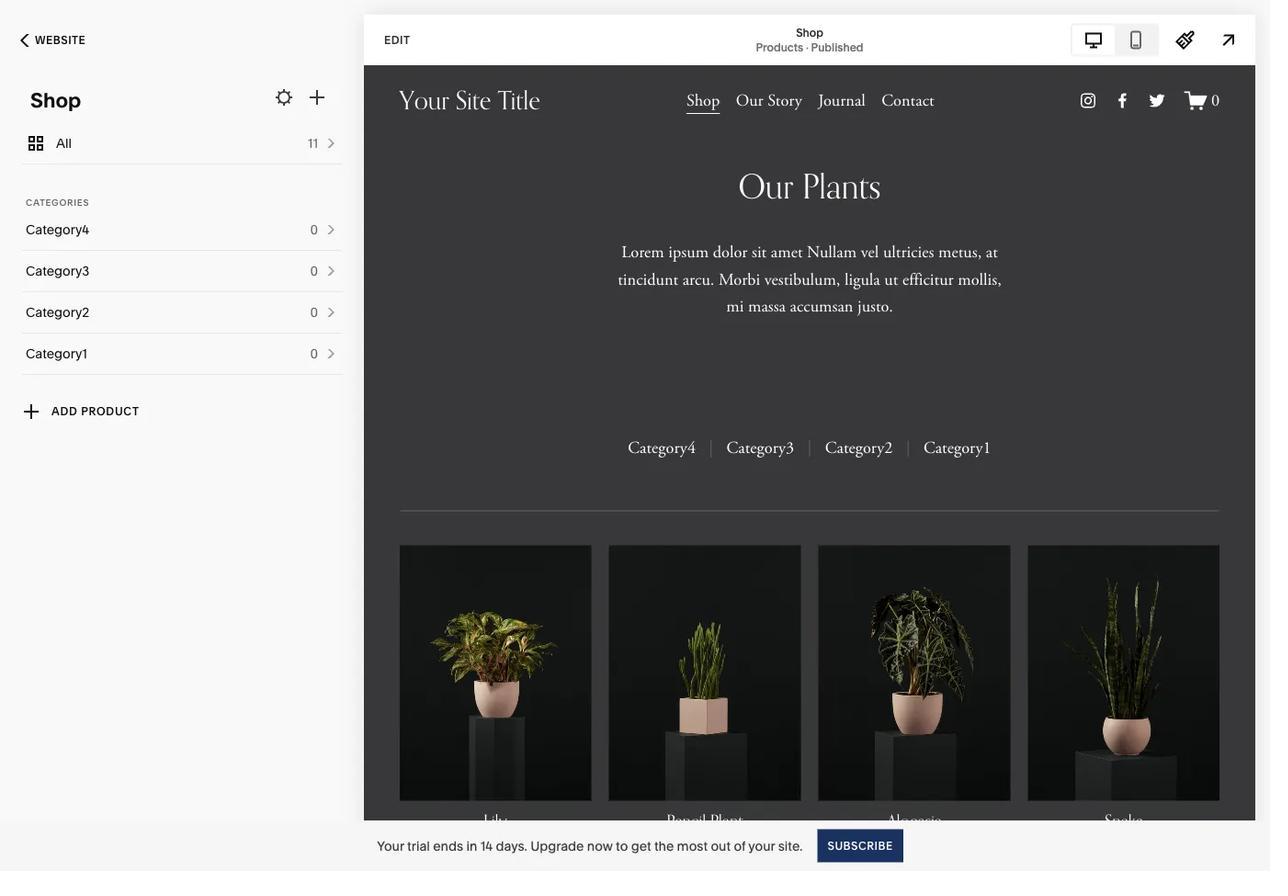 Task type: locate. For each thing, give the bounding box(es) containing it.
11
[[308, 136, 318, 151]]

0 for category4
[[310, 222, 318, 238]]

0
[[310, 222, 318, 238], [310, 263, 318, 279], [310, 305, 318, 320], [310, 346, 318, 362]]

0 for category3
[[310, 263, 318, 279]]

category2
[[26, 305, 89, 320]]

0 horizontal spatial shop
[[30, 88, 81, 113]]

1 vertical spatial shop
[[30, 88, 81, 113]]

product
[[81, 405, 139, 418]]

add
[[51, 405, 78, 418]]

2 0 from the top
[[310, 263, 318, 279]]

categories
[[26, 197, 89, 208]]

category4
[[26, 222, 89, 238]]

1 0 from the top
[[310, 222, 318, 238]]

your
[[749, 839, 776, 854]]

most
[[677, 839, 708, 854]]

4 0 from the top
[[310, 346, 318, 362]]

trial
[[407, 839, 430, 854]]

out
[[711, 839, 731, 854]]

shop
[[796, 26, 824, 39], [30, 88, 81, 113]]

shop for shop products · published
[[796, 26, 824, 39]]

subscribe
[[828, 840, 894, 853]]

edit
[[384, 33, 411, 46]]

in
[[467, 839, 478, 854]]

website
[[35, 34, 86, 47]]

0 vertical spatial shop
[[796, 26, 824, 39]]

to
[[616, 839, 628, 854]]

shop products · published
[[756, 26, 864, 54]]

site.
[[779, 839, 803, 854]]

1 horizontal spatial shop
[[796, 26, 824, 39]]

shop up all at top
[[30, 88, 81, 113]]

shop up "·"
[[796, 26, 824, 39]]

shop inside shop products · published
[[796, 26, 824, 39]]

ends
[[433, 839, 464, 854]]

tab list
[[1073, 25, 1158, 55]]

3 0 from the top
[[310, 305, 318, 320]]



Task type: describe. For each thing, give the bounding box(es) containing it.
category1
[[26, 346, 87, 362]]

category3
[[26, 263, 89, 279]]

edit button
[[372, 23, 423, 57]]

add product button
[[11, 395, 154, 429]]

days.
[[496, 839, 528, 854]]

now
[[587, 839, 613, 854]]

your trial ends in 14 days. upgrade now to get the most out of your site.
[[377, 839, 803, 854]]

of
[[734, 839, 746, 854]]

products
[[756, 40, 804, 54]]

your
[[377, 839, 404, 854]]

add product
[[51, 405, 139, 418]]

upgrade
[[531, 839, 584, 854]]

shop for shop
[[30, 88, 81, 113]]

subscribe button
[[818, 830, 904, 863]]

website button
[[0, 20, 106, 61]]

·
[[806, 40, 809, 54]]

published
[[812, 40, 864, 54]]

0 for category2
[[310, 305, 318, 320]]

the
[[655, 839, 674, 854]]

get
[[631, 839, 652, 854]]

all
[[56, 136, 72, 151]]

14
[[481, 839, 493, 854]]

0 for category1
[[310, 346, 318, 362]]



Task type: vqa. For each thing, say whether or not it's contained in the screenshot.
out
yes



